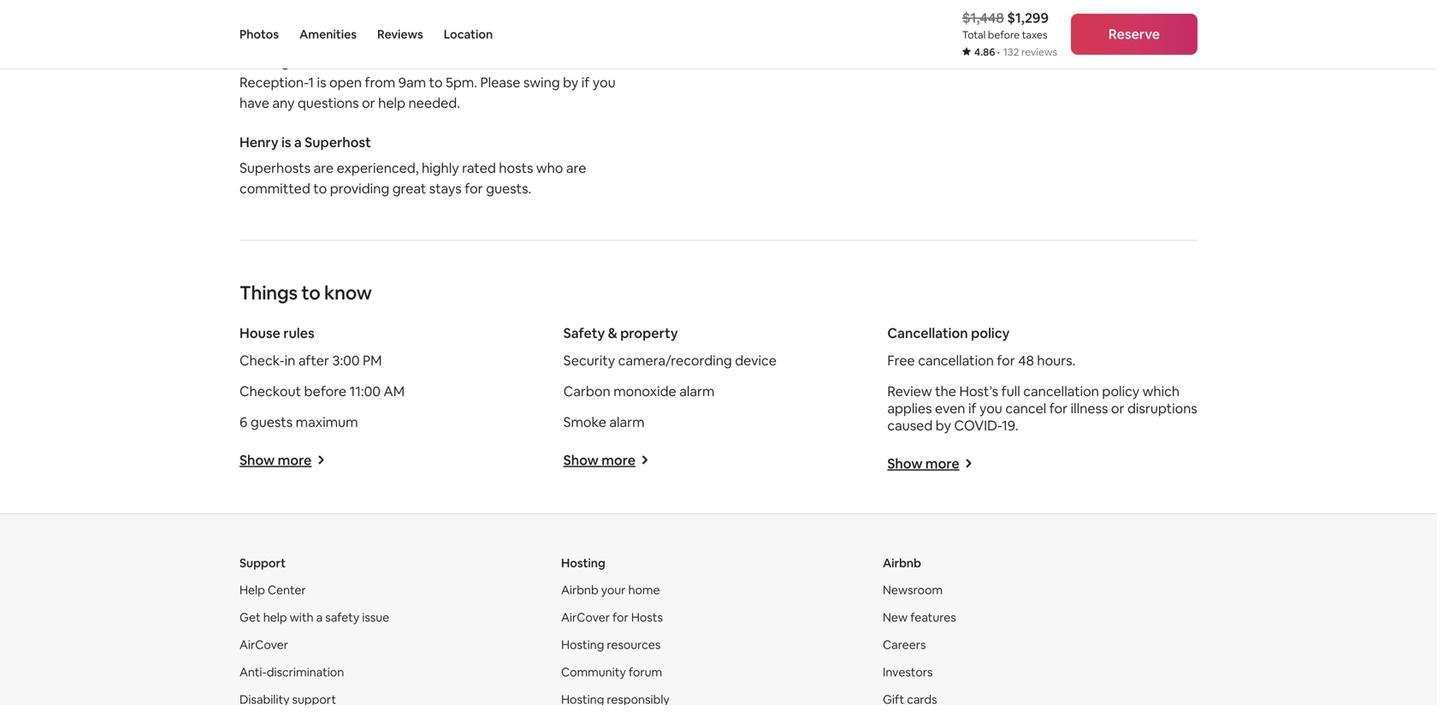 Task type: describe. For each thing, give the bounding box(es) containing it.
location button
[[444, 0, 493, 68]]

you inside my office "reception-1" is on the back of the lobby in the building. reception-1 is open from 9am to 5pm. please swing by if you have any questions or help needed.
[[593, 74, 616, 91]]

any
[[272, 94, 295, 112]]

if inside my office "reception-1" is on the back of the lobby in the building. reception-1 is open from 9am to 5pm. please swing by if you have any questions or help needed.
[[582, 74, 590, 91]]

know
[[324, 281, 372, 305]]

show more for guests
[[240, 451, 312, 469]]

3:00
[[332, 352, 360, 369]]

stays
[[429, 180, 462, 197]]

disruptions
[[1128, 400, 1198, 417]]

checkout before 11:00 am
[[240, 382, 405, 400]]

is inside henry is a superhost superhosts are experienced, highly rated hosts who are committed to providing great stays for guests.
[[282, 133, 291, 151]]

hosts
[[632, 610, 663, 625]]

0 horizontal spatial help
[[263, 610, 287, 625]]

carbon
[[564, 382, 611, 400]]

aircover for hosts link
[[561, 610, 663, 625]]

show for smoke
[[564, 451, 599, 469]]

cancellation policy
[[888, 324, 1010, 342]]

my office "reception-1" is on the back of the lobby in the building. reception-1 is open from 9am to 5pm. please swing by if you have any questions or help needed.
[[240, 32, 616, 112]]

back
[[440, 32, 470, 50]]

photos
[[240, 27, 279, 42]]

device
[[735, 352, 777, 369]]

have
[[240, 94, 270, 112]]

19.
[[1002, 417, 1019, 434]]

caused
[[888, 417, 933, 434]]

5pm.
[[446, 74, 478, 91]]

11:00
[[350, 382, 381, 400]]

newsroom link
[[883, 582, 943, 598]]

airbnb for airbnb your home
[[561, 582, 599, 598]]

6 guests maximum
[[240, 413, 358, 431]]

security
[[564, 352, 615, 369]]

safety & property
[[564, 324, 678, 342]]

review the host's full cancellation policy which applies even if you cancel for illness or disruptions caused by covid-19.
[[888, 382, 1198, 434]]

show more button for guests
[[240, 451, 326, 469]]

forum
[[629, 665, 663, 680]]

swing
[[524, 74, 560, 91]]

to inside henry is a superhost superhosts are experienced, highly rated hosts who are committed to providing great stays for guests.
[[313, 180, 327, 197]]

needed.
[[409, 94, 460, 112]]

superhost
[[305, 133, 371, 151]]

1"
[[371, 32, 381, 50]]

new features
[[883, 610, 957, 625]]

$1,448 $1,299 total before taxes
[[963, 9, 1049, 42]]

full
[[1002, 382, 1021, 400]]

9am
[[399, 74, 426, 91]]

reviews
[[1022, 45, 1058, 59]]

amenities button
[[300, 0, 357, 68]]

with
[[290, 610, 314, 625]]

of
[[473, 32, 487, 50]]

anti-discrimination
[[240, 665, 344, 680]]

careers link
[[883, 637, 926, 653]]

highly
[[422, 159, 459, 177]]

2 horizontal spatial more
[[926, 455, 960, 472]]

"reception-
[[300, 32, 371, 50]]

superhosts
[[240, 159, 311, 177]]

pm
[[363, 352, 382, 369]]

by inside review the host's full cancellation policy which applies even if you cancel for illness or disruptions caused by covid-19.
[[936, 417, 952, 434]]

guests.
[[486, 180, 532, 197]]

help inside my office "reception-1" is on the back of the lobby in the building. reception-1 is open from 9am to 5pm. please swing by if you have any questions or help needed.
[[378, 94, 406, 112]]

smoke alarm
[[564, 413, 645, 431]]

review
[[888, 382, 933, 400]]

discrimination
[[267, 665, 344, 680]]

cancellation
[[888, 324, 969, 342]]

hosting resources link
[[561, 637, 661, 653]]

6
[[240, 413, 248, 431]]

host's
[[960, 382, 999, 400]]

aircover link
[[240, 637, 288, 653]]

location
[[444, 27, 493, 42]]

cancel
[[1006, 400, 1047, 417]]

1 horizontal spatial alarm
[[680, 382, 715, 400]]

which
[[1143, 382, 1180, 400]]

if inside review the host's full cancellation policy which applies even if you cancel for illness or disruptions caused by covid-19.
[[969, 400, 977, 417]]

your
[[601, 582, 626, 598]]

0 horizontal spatial cancellation
[[919, 352, 994, 369]]

house
[[240, 324, 281, 342]]

$1,299
[[1008, 9, 1049, 27]]

aircover for hosts
[[561, 610, 663, 625]]

reviews
[[377, 27, 423, 42]]

or inside review the host's full cancellation policy which applies even if you cancel for illness or disruptions caused by covid-19.
[[1112, 400, 1125, 417]]

you inside review the host's full cancellation policy which applies even if you cancel for illness or disruptions caused by covid-19.
[[980, 400, 1003, 417]]

cancellation inside review the host's full cancellation policy which applies even if you cancel for illness or disruptions caused by covid-19.
[[1024, 382, 1100, 400]]

0 horizontal spatial before
[[304, 382, 347, 400]]

carbon monoxide alarm
[[564, 382, 715, 400]]

maximum
[[296, 413, 358, 431]]

1 are from the left
[[314, 159, 334, 177]]

on
[[396, 32, 412, 50]]

henry
[[240, 133, 279, 151]]

4.86 · 132 reviews
[[975, 45, 1058, 59]]

&
[[608, 324, 618, 342]]

hosts
[[499, 159, 534, 177]]

for left hosts
[[613, 610, 629, 625]]

free cancellation for 48 hours.
[[888, 352, 1076, 369]]

more for alarm
[[602, 451, 636, 469]]

1
[[308, 74, 314, 91]]

a inside henry is a superhost superhosts are experienced, highly rated hosts who are committed to providing great stays for guests.
[[294, 133, 302, 151]]

even
[[935, 400, 966, 417]]

help center link
[[240, 582, 306, 598]]

things to know
[[240, 281, 372, 305]]

security camera/recording device
[[564, 352, 777, 369]]

2 are from the left
[[566, 159, 587, 177]]

4.86
[[975, 45, 996, 59]]

great
[[393, 180, 426, 197]]

aircover for the aircover link
[[240, 637, 288, 653]]



Task type: locate. For each thing, give the bounding box(es) containing it.
1 horizontal spatial airbnb
[[883, 555, 922, 571]]

home
[[629, 582, 660, 598]]

1 horizontal spatial by
[[936, 417, 952, 434]]

in inside my office "reception-1" is on the back of the lobby in the building. reception-1 is open from 9am to 5pm. please swing by if you have any questions or help needed.
[[552, 32, 563, 50]]

0 horizontal spatial if
[[582, 74, 590, 91]]

before up maximum on the left bottom of page
[[304, 382, 347, 400]]

aircover for aircover for hosts
[[561, 610, 610, 625]]

0 horizontal spatial by
[[563, 74, 579, 91]]

help down the from
[[378, 94, 406, 112]]

1 horizontal spatial if
[[969, 400, 977, 417]]

in
[[552, 32, 563, 50], [285, 352, 296, 369]]

0 horizontal spatial policy
[[972, 324, 1010, 342]]

check-in after 3:00 pm
[[240, 352, 382, 369]]

checkout
[[240, 382, 301, 400]]

alarm down carbon monoxide alarm at the bottom left of page
[[610, 413, 645, 431]]

1 vertical spatial you
[[980, 400, 1003, 417]]

2 horizontal spatial show more button
[[888, 455, 974, 472]]

more down caused
[[926, 455, 960, 472]]

airbnb your home link
[[561, 582, 660, 598]]

from
[[365, 74, 396, 91]]

0 vertical spatial is
[[384, 32, 393, 50]]

1 vertical spatial airbnb
[[561, 582, 599, 598]]

aircover down airbnb your home
[[561, 610, 610, 625]]

0 horizontal spatial show more button
[[240, 451, 326, 469]]

1 horizontal spatial are
[[566, 159, 587, 177]]

for
[[465, 180, 483, 197], [997, 352, 1016, 369], [1050, 400, 1068, 417], [613, 610, 629, 625]]

or right illness
[[1112, 400, 1125, 417]]

1 horizontal spatial show
[[564, 451, 599, 469]]

show more down guests
[[240, 451, 312, 469]]

show more button down smoke alarm
[[564, 451, 650, 469]]

0 horizontal spatial a
[[294, 133, 302, 151]]

photos button
[[240, 0, 279, 68]]

by right 'swing'
[[563, 74, 579, 91]]

the right the 'of'
[[490, 32, 511, 50]]

aircover up anti-
[[240, 637, 288, 653]]

if
[[582, 74, 590, 91], [969, 400, 977, 417]]

$1,448
[[963, 9, 1005, 27]]

2 vertical spatial is
[[282, 133, 291, 151]]

airbnb up "newsroom" link
[[883, 555, 922, 571]]

the right on
[[415, 32, 437, 50]]

0 horizontal spatial are
[[314, 159, 334, 177]]

1 vertical spatial aircover
[[240, 637, 288, 653]]

policy left the which
[[1103, 382, 1140, 400]]

policy inside review the host's full cancellation policy which applies even if you cancel for illness or disruptions caused by covid-19.
[[1103, 382, 1140, 400]]

the inside review the host's full cancellation policy which applies even if you cancel for illness or disruptions caused by covid-19.
[[936, 382, 957, 400]]

are right who
[[566, 159, 587, 177]]

1 vertical spatial is
[[317, 74, 326, 91]]

1 vertical spatial cancellation
[[1024, 382, 1100, 400]]

a
[[294, 133, 302, 151], [316, 610, 323, 625]]

1 horizontal spatial or
[[1112, 400, 1125, 417]]

is right 1"
[[384, 32, 393, 50]]

0 horizontal spatial or
[[362, 94, 375, 112]]

airbnb your home
[[561, 582, 660, 598]]

things
[[240, 281, 298, 305]]

experienced,
[[337, 159, 419, 177]]

by inside my office "reception-1" is on the back of the lobby in the building. reception-1 is open from 9am to 5pm. please swing by if you have any questions or help needed.
[[563, 74, 579, 91]]

house rules
[[240, 324, 315, 342]]

1 vertical spatial hosting
[[561, 637, 605, 653]]

new features link
[[883, 610, 957, 625]]

safety
[[325, 610, 360, 625]]

guests
[[251, 413, 293, 431]]

0 horizontal spatial aircover
[[240, 637, 288, 653]]

anti-discrimination link
[[240, 665, 344, 680]]

0 vertical spatial or
[[362, 94, 375, 112]]

you right 'swing'
[[593, 74, 616, 91]]

you left the cancel
[[980, 400, 1003, 417]]

help
[[378, 94, 406, 112], [263, 610, 287, 625]]

cancellation down hours.
[[1024, 382, 1100, 400]]

1 vertical spatial if
[[969, 400, 977, 417]]

0 vertical spatial by
[[563, 74, 579, 91]]

0 vertical spatial cancellation
[[919, 352, 994, 369]]

1 vertical spatial help
[[263, 610, 287, 625]]

0 horizontal spatial show
[[240, 451, 275, 469]]

0 vertical spatial hosting
[[561, 555, 606, 571]]

2 hosting from the top
[[561, 637, 605, 653]]

aircover
[[561, 610, 610, 625], [240, 637, 288, 653]]

alarm down camera/recording
[[680, 382, 715, 400]]

get
[[240, 610, 261, 625]]

policy up the free cancellation for 48 hours. at the right of the page
[[972, 324, 1010, 342]]

show for 6
[[240, 451, 275, 469]]

if right 'swing'
[[582, 74, 590, 91]]

1 horizontal spatial show more button
[[564, 451, 650, 469]]

help right get
[[263, 610, 287, 625]]

1 horizontal spatial help
[[378, 94, 406, 112]]

2 horizontal spatial show
[[888, 455, 923, 472]]

total
[[963, 28, 986, 42]]

1 horizontal spatial show more
[[564, 451, 636, 469]]

or
[[362, 94, 375, 112], [1112, 400, 1125, 417]]

more for guests
[[278, 451, 312, 469]]

community
[[561, 665, 626, 680]]

hosting for hosting resources
[[561, 637, 605, 653]]

1 horizontal spatial is
[[317, 74, 326, 91]]

questions
[[298, 94, 359, 112]]

0 horizontal spatial more
[[278, 451, 312, 469]]

to left providing
[[313, 180, 327, 197]]

alarm
[[680, 382, 715, 400], [610, 413, 645, 431]]

safety
[[564, 324, 605, 342]]

1 hosting from the top
[[561, 555, 606, 571]]

get help with a safety issue link
[[240, 610, 390, 625]]

in left after
[[285, 352, 296, 369]]

am
[[384, 382, 405, 400]]

if right even
[[969, 400, 977, 417]]

hosting for hosting
[[561, 555, 606, 571]]

0 horizontal spatial is
[[282, 133, 291, 151]]

taxes
[[1023, 28, 1048, 42]]

investors
[[883, 665, 933, 680]]

is
[[384, 32, 393, 50], [317, 74, 326, 91], [282, 133, 291, 151]]

for inside review the host's full cancellation policy which applies even if you cancel for illness or disruptions caused by covid-19.
[[1050, 400, 1068, 417]]

the left host's
[[936, 382, 957, 400]]

more down smoke alarm
[[602, 451, 636, 469]]

hosting up community
[[561, 637, 605, 653]]

more down the '6 guests maximum'
[[278, 451, 312, 469]]

132
[[1004, 45, 1020, 59]]

0 vertical spatial to
[[429, 74, 443, 91]]

1 horizontal spatial aircover
[[561, 610, 610, 625]]

1 vertical spatial to
[[313, 180, 327, 197]]

help center
[[240, 582, 306, 598]]

show more button
[[240, 451, 326, 469], [564, 451, 650, 469], [888, 455, 974, 472]]

show down the 6
[[240, 451, 275, 469]]

is right 'henry'
[[282, 133, 291, 151]]

smoke
[[564, 413, 607, 431]]

applies
[[888, 400, 932, 417]]

for left 48
[[997, 352, 1016, 369]]

is right 1
[[317, 74, 326, 91]]

policy
[[972, 324, 1010, 342], [1103, 382, 1140, 400]]

1 vertical spatial a
[[316, 610, 323, 625]]

investors link
[[883, 665, 933, 680]]

1 vertical spatial policy
[[1103, 382, 1140, 400]]

show more button down guests
[[240, 451, 326, 469]]

before inside $1,448 $1,299 total before taxes
[[988, 28, 1020, 42]]

in right "lobby"
[[552, 32, 563, 50]]

reserve
[[1109, 25, 1161, 43]]

0 vertical spatial help
[[378, 94, 406, 112]]

1 vertical spatial before
[[304, 382, 347, 400]]

newsroom
[[883, 582, 943, 598]]

0 horizontal spatial show more
[[240, 451, 312, 469]]

to up the needed.
[[429, 74, 443, 91]]

free
[[888, 352, 916, 369]]

1 vertical spatial alarm
[[610, 413, 645, 431]]

reception-
[[240, 74, 308, 91]]

1 horizontal spatial a
[[316, 610, 323, 625]]

before up "·"
[[988, 28, 1020, 42]]

are down superhost
[[314, 159, 334, 177]]

1 horizontal spatial cancellation
[[1024, 382, 1100, 400]]

covid-
[[955, 417, 1002, 434]]

more
[[278, 451, 312, 469], [602, 451, 636, 469], [926, 455, 960, 472]]

cancellation down cancellation policy
[[919, 352, 994, 369]]

2 horizontal spatial show more
[[888, 455, 960, 472]]

to left know
[[302, 281, 321, 305]]

help
[[240, 582, 265, 598]]

issue
[[362, 610, 390, 625]]

show more button down caused
[[888, 455, 974, 472]]

0 vertical spatial a
[[294, 133, 302, 151]]

a right with
[[316, 610, 323, 625]]

by right caused
[[936, 417, 952, 434]]

to inside my office "reception-1" is on the back of the lobby in the building. reception-1 is open from 9am to 5pm. please swing by if you have any questions or help needed.
[[429, 74, 443, 91]]

show down caused
[[888, 455, 923, 472]]

careers
[[883, 637, 926, 653]]

0 horizontal spatial you
[[593, 74, 616, 91]]

amenities
[[300, 27, 357, 42]]

camera/recording
[[618, 352, 732, 369]]

features
[[911, 610, 957, 625]]

airbnb left your
[[561, 582, 599, 598]]

1 horizontal spatial more
[[602, 451, 636, 469]]

show more down caused
[[888, 455, 960, 472]]

hosting
[[561, 555, 606, 571], [561, 637, 605, 653]]

center
[[268, 582, 306, 598]]

airbnb
[[883, 555, 922, 571], [561, 582, 599, 598]]

0 horizontal spatial alarm
[[610, 413, 645, 431]]

lobby
[[514, 32, 549, 50]]

show down the smoke
[[564, 451, 599, 469]]

or inside my office "reception-1" is on the back of the lobby in the building. reception-1 is open from 9am to 5pm. please swing by if you have any questions or help needed.
[[362, 94, 375, 112]]

you
[[593, 74, 616, 91], [980, 400, 1003, 417]]

for inside henry is a superhost superhosts are experienced, highly rated hosts who are committed to providing great stays for guests.
[[465, 180, 483, 197]]

check-
[[240, 352, 285, 369]]

2 horizontal spatial is
[[384, 32, 393, 50]]

1 horizontal spatial before
[[988, 28, 1020, 42]]

a up superhosts
[[294, 133, 302, 151]]

0 vertical spatial you
[[593, 74, 616, 91]]

1 vertical spatial in
[[285, 352, 296, 369]]

show more for alarm
[[564, 451, 636, 469]]

1 horizontal spatial in
[[552, 32, 563, 50]]

1 horizontal spatial policy
[[1103, 382, 1140, 400]]

rated
[[462, 159, 496, 177]]

resources
[[607, 637, 661, 653]]

0 vertical spatial before
[[988, 28, 1020, 42]]

for down rated
[[465, 180, 483, 197]]

the right "lobby"
[[566, 32, 587, 50]]

show more button for alarm
[[564, 451, 650, 469]]

community forum
[[561, 665, 663, 680]]

0 vertical spatial aircover
[[561, 610, 610, 625]]

0 horizontal spatial in
[[285, 352, 296, 369]]

please
[[481, 74, 521, 91]]

0 vertical spatial if
[[582, 74, 590, 91]]

building.
[[240, 53, 293, 71]]

0 horizontal spatial airbnb
[[561, 582, 599, 598]]

2 vertical spatial to
[[302, 281, 321, 305]]

airbnb for airbnb
[[883, 555, 922, 571]]

1 horizontal spatial you
[[980, 400, 1003, 417]]

support
[[240, 555, 286, 571]]

0 vertical spatial in
[[552, 32, 563, 50]]

1 vertical spatial or
[[1112, 400, 1125, 417]]

hosting up the airbnb your home link
[[561, 555, 606, 571]]

office
[[261, 32, 297, 50]]

0 vertical spatial airbnb
[[883, 555, 922, 571]]

reviews button
[[377, 0, 423, 68]]

1 vertical spatial by
[[936, 417, 952, 434]]

show more down smoke alarm
[[564, 451, 636, 469]]

for left illness
[[1050, 400, 1068, 417]]

0 vertical spatial policy
[[972, 324, 1010, 342]]

0 vertical spatial alarm
[[680, 382, 715, 400]]

or down the from
[[362, 94, 375, 112]]



Task type: vqa. For each thing, say whether or not it's contained in the screenshot.
providing
yes



